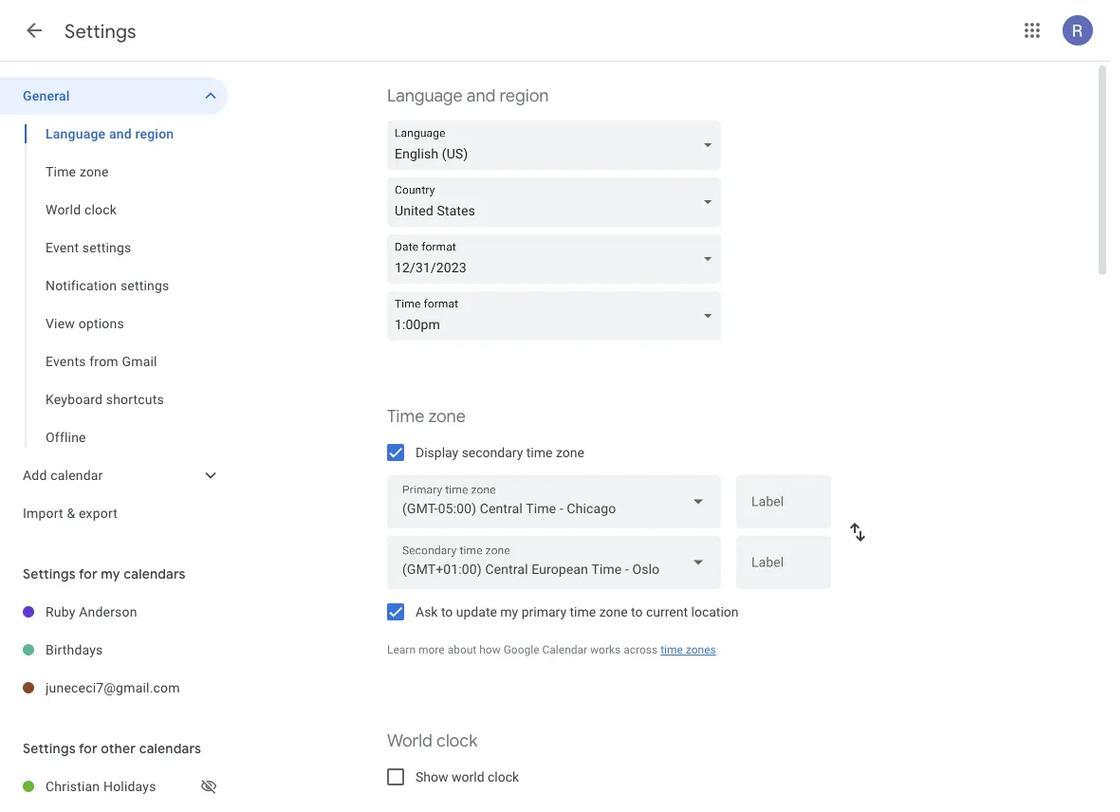 Task type: describe. For each thing, give the bounding box(es) containing it.
about
[[448, 644, 477, 657]]

event
[[46, 240, 79, 255]]

1 horizontal spatial my
[[501, 604, 518, 620]]

update
[[456, 604, 497, 620]]

1 vertical spatial time
[[570, 604, 596, 620]]

add calendar
[[23, 467, 103, 483]]

current
[[646, 604, 688, 620]]

for for other
[[79, 740, 98, 757]]

calendars for settings for my calendars
[[124, 566, 186, 583]]

calendars for settings for other calendars
[[139, 740, 201, 757]]

view options
[[46, 316, 124, 331]]

learn more about how google calendar works across time zones
[[387, 644, 716, 657]]

settings for settings for my calendars
[[23, 566, 76, 583]]

1 horizontal spatial world
[[387, 730, 433, 752]]

general tree item
[[0, 77, 228, 115]]

ruby
[[46, 604, 76, 620]]

settings for my calendars
[[23, 566, 186, 583]]

notification
[[46, 278, 117, 293]]

show world clock
[[416, 769, 519, 785]]

show
[[416, 769, 449, 785]]

ask
[[416, 604, 438, 620]]

calendar
[[542, 644, 588, 657]]

1 horizontal spatial language
[[387, 85, 463, 107]]

zone inside group
[[80, 164, 109, 179]]

junececi7@gmail.com
[[46, 680, 180, 696]]

0 vertical spatial language and region
[[387, 85, 549, 107]]

1 horizontal spatial time zone
[[387, 406, 466, 428]]

ruby anderson tree item
[[0, 593, 228, 631]]

birthdays link
[[46, 631, 228, 669]]

options
[[79, 316, 124, 331]]

display secondary time zone
[[416, 445, 585, 460]]

christian holidays link
[[46, 768, 197, 806]]

shortcuts
[[106, 392, 164, 407]]

add
[[23, 467, 47, 483]]

1 vertical spatial language
[[46, 126, 106, 141]]

&
[[67, 505, 75, 521]]

export
[[79, 505, 118, 521]]

1 horizontal spatial and
[[467, 85, 496, 107]]

0 horizontal spatial language and region
[[46, 126, 174, 141]]

settings for event settings
[[82, 240, 131, 255]]

world
[[452, 769, 485, 785]]

zones
[[686, 644, 716, 657]]

across
[[624, 644, 658, 657]]

birthdays tree item
[[0, 631, 228, 669]]

time zones link
[[661, 644, 716, 657]]

2 horizontal spatial clock
[[488, 769, 519, 785]]

group containing language and region
[[0, 115, 228, 457]]

other
[[101, 740, 136, 757]]

Label for primary time zone. text field
[[752, 496, 816, 522]]

keyboard shortcuts
[[46, 392, 164, 407]]

settings for settings for other calendars
[[23, 740, 76, 757]]

1 horizontal spatial region
[[500, 85, 549, 107]]

set
[[1096, 58, 1111, 132]]

holidays
[[103, 779, 156, 794]]

gmail
[[122, 354, 157, 369]]



Task type: locate. For each thing, give the bounding box(es) containing it.
0 horizontal spatial world clock
[[46, 202, 117, 217]]

1 for from the top
[[79, 566, 98, 583]]

2 for from the top
[[79, 740, 98, 757]]

world up event
[[46, 202, 81, 217]]

calendars
[[124, 566, 186, 583], [139, 740, 201, 757]]

1 vertical spatial and
[[109, 126, 132, 141]]

time up event
[[46, 164, 76, 179]]

calendars right other
[[139, 740, 201, 757]]

for for my
[[79, 566, 98, 583]]

display
[[416, 445, 459, 460]]

google
[[504, 644, 540, 657]]

1 vertical spatial settings
[[120, 278, 169, 293]]

junececi7@gmail.com link
[[46, 669, 228, 707]]

1 vertical spatial world
[[387, 730, 433, 752]]

0 vertical spatial and
[[467, 85, 496, 107]]

import & export
[[23, 505, 118, 521]]

time right primary
[[570, 604, 596, 620]]

time zone
[[46, 164, 109, 179], [387, 406, 466, 428]]

1 horizontal spatial clock
[[437, 730, 478, 752]]

time zone inside group
[[46, 164, 109, 179]]

world clock
[[46, 202, 117, 217], [387, 730, 478, 752]]

time up display
[[387, 406, 425, 428]]

to right ask
[[441, 604, 453, 620]]

1 vertical spatial settings
[[23, 566, 76, 583]]

primary
[[522, 604, 567, 620]]

my
[[101, 566, 120, 583], [501, 604, 518, 620]]

0 vertical spatial settings
[[82, 240, 131, 255]]

learn
[[387, 644, 416, 657]]

0 horizontal spatial and
[[109, 126, 132, 141]]

0 horizontal spatial time zone
[[46, 164, 109, 179]]

0 horizontal spatial language
[[46, 126, 106, 141]]

junececi7@gmail.com tree item
[[0, 669, 228, 707]]

zone up event settings
[[80, 164, 109, 179]]

settings heading
[[65, 19, 136, 43]]

1 vertical spatial for
[[79, 740, 98, 757]]

swap time zones image
[[847, 521, 869, 544]]

1 horizontal spatial to
[[631, 604, 643, 620]]

1 to from the left
[[441, 604, 453, 620]]

christian
[[46, 779, 100, 794]]

clock right world
[[488, 769, 519, 785]]

0 horizontal spatial region
[[135, 126, 174, 141]]

for up ruby anderson
[[79, 566, 98, 583]]

1 vertical spatial region
[[135, 126, 174, 141]]

settings up notification settings
[[82, 240, 131, 255]]

Label for secondary time zone. text field
[[752, 556, 816, 583]]

calendars up ruby anderson tree item
[[124, 566, 186, 583]]

birthdays
[[46, 642, 103, 658]]

settings
[[65, 19, 136, 43], [23, 566, 76, 583], [23, 740, 76, 757]]

language and region
[[387, 85, 549, 107], [46, 126, 174, 141]]

1 vertical spatial my
[[501, 604, 518, 620]]

time
[[527, 445, 553, 460], [570, 604, 596, 620], [661, 644, 683, 657]]

None field
[[387, 121, 729, 170], [387, 178, 729, 227], [387, 234, 729, 284], [387, 291, 729, 341], [387, 476, 721, 529], [387, 536, 721, 589], [387, 121, 729, 170], [387, 178, 729, 227], [387, 234, 729, 284], [387, 291, 729, 341], [387, 476, 721, 529], [387, 536, 721, 589]]

more
[[419, 644, 445, 657]]

settings
[[82, 240, 131, 255], [120, 278, 169, 293]]

and
[[467, 85, 496, 107], [109, 126, 132, 141]]

0 horizontal spatial time
[[527, 445, 553, 460]]

world clock up show
[[387, 730, 478, 752]]

secondary
[[462, 445, 523, 460]]

1 horizontal spatial world clock
[[387, 730, 478, 752]]

settings up the ruby
[[23, 566, 76, 583]]

my up anderson in the bottom left of the page
[[101, 566, 120, 583]]

tree
[[0, 77, 228, 533]]

go back image
[[23, 19, 46, 42]]

language
[[387, 85, 463, 107], [46, 126, 106, 141]]

zone
[[80, 164, 109, 179], [429, 406, 466, 428], [556, 445, 585, 460], [600, 604, 628, 620]]

christian holidays
[[46, 779, 156, 794]]

import
[[23, 505, 63, 521]]

settings up general 'tree item'
[[65, 19, 136, 43]]

1 vertical spatial world clock
[[387, 730, 478, 752]]

0 horizontal spatial my
[[101, 566, 120, 583]]

from
[[89, 354, 118, 369]]

0 vertical spatial calendars
[[124, 566, 186, 583]]

settings up options
[[120, 278, 169, 293]]

1 vertical spatial calendars
[[139, 740, 201, 757]]

ask to update my primary time zone to current location
[[416, 604, 739, 620]]

settings for notification settings
[[120, 278, 169, 293]]

time zone up display
[[387, 406, 466, 428]]

0 vertical spatial world
[[46, 202, 81, 217]]

world clock inside group
[[46, 202, 117, 217]]

2 vertical spatial time
[[661, 644, 683, 657]]

2 vertical spatial settings
[[23, 740, 76, 757]]

clock inside group
[[84, 202, 117, 217]]

0 horizontal spatial world
[[46, 202, 81, 217]]

location
[[692, 604, 739, 620]]

0 horizontal spatial clock
[[84, 202, 117, 217]]

clock up event settings
[[84, 202, 117, 217]]

1 vertical spatial clock
[[437, 730, 478, 752]]

settings for other calendars
[[23, 740, 201, 757]]

settings up the christian
[[23, 740, 76, 757]]

0 vertical spatial region
[[500, 85, 549, 107]]

tree containing general
[[0, 77, 228, 533]]

events from gmail
[[46, 354, 157, 369]]

1 horizontal spatial language and region
[[387, 85, 549, 107]]

time left zones
[[661, 644, 683, 657]]

to left current
[[631, 604, 643, 620]]

time right secondary
[[527, 445, 553, 460]]

0 vertical spatial language
[[387, 85, 463, 107]]

view
[[46, 316, 75, 331]]

general
[[23, 88, 70, 103]]

0 vertical spatial world clock
[[46, 202, 117, 217]]

offline
[[46, 430, 86, 445]]

event settings
[[46, 240, 131, 255]]

to
[[441, 604, 453, 620], [631, 604, 643, 620]]

0 vertical spatial time
[[46, 164, 76, 179]]

keyboard
[[46, 392, 103, 407]]

region
[[500, 85, 549, 107], [135, 126, 174, 141]]

notification settings
[[46, 278, 169, 293]]

group
[[0, 115, 228, 457]]

calendar
[[50, 467, 103, 483]]

1 vertical spatial language and region
[[46, 126, 174, 141]]

zone up works
[[600, 604, 628, 620]]

2 vertical spatial clock
[[488, 769, 519, 785]]

1 vertical spatial time zone
[[387, 406, 466, 428]]

how
[[480, 644, 501, 657]]

ruby anderson
[[46, 604, 137, 620]]

zone up display
[[429, 406, 466, 428]]

world clock up event settings
[[46, 202, 117, 217]]

clock up show world clock
[[437, 730, 478, 752]]

christian holidays tree item
[[0, 768, 228, 806]]

time
[[46, 164, 76, 179], [387, 406, 425, 428]]

0 vertical spatial for
[[79, 566, 98, 583]]

world up show
[[387, 730, 433, 752]]

0 vertical spatial my
[[101, 566, 120, 583]]

settings for settings
[[65, 19, 136, 43]]

0 vertical spatial time zone
[[46, 164, 109, 179]]

for left other
[[79, 740, 98, 757]]

events
[[46, 354, 86, 369]]

0 horizontal spatial time
[[46, 164, 76, 179]]

0 vertical spatial time
[[527, 445, 553, 460]]

world
[[46, 202, 81, 217], [387, 730, 433, 752]]

for
[[79, 566, 98, 583], [79, 740, 98, 757]]

clock
[[84, 202, 117, 217], [437, 730, 478, 752], [488, 769, 519, 785]]

0 horizontal spatial to
[[441, 604, 453, 620]]

region inside group
[[135, 126, 174, 141]]

works
[[590, 644, 621, 657]]

1 vertical spatial time
[[387, 406, 425, 428]]

settings for my calendars tree
[[0, 593, 228, 707]]

2 to from the left
[[631, 604, 643, 620]]

zone right secondary
[[556, 445, 585, 460]]

anderson
[[79, 604, 137, 620]]

1 horizontal spatial time
[[570, 604, 596, 620]]

my right update
[[501, 604, 518, 620]]

0 vertical spatial clock
[[84, 202, 117, 217]]

time zone up event settings
[[46, 164, 109, 179]]

2 horizontal spatial time
[[661, 644, 683, 657]]

1 horizontal spatial time
[[387, 406, 425, 428]]

0 vertical spatial settings
[[65, 19, 136, 43]]



Task type: vqa. For each thing, say whether or not it's contained in the screenshot.
the left World
yes



